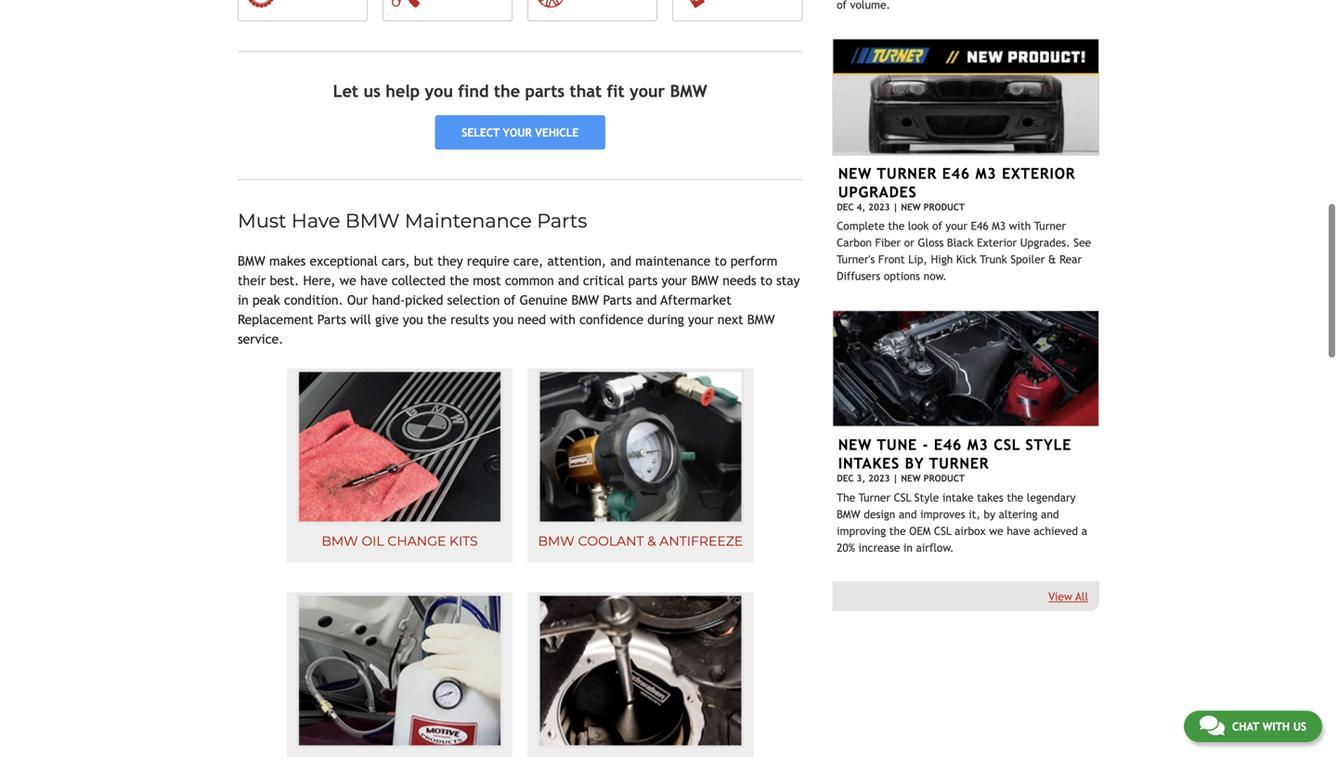 Task type: locate. For each thing, give the bounding box(es) containing it.
0 vertical spatial product
[[924, 201, 965, 212]]

0 horizontal spatial of
[[504, 293, 516, 308]]

here,
[[303, 273, 336, 288]]

best.
[[270, 273, 299, 288]]

1 horizontal spatial &
[[1049, 253, 1057, 266]]

oem
[[910, 525, 931, 538]]

change
[[388, 533, 446, 549]]

1 vertical spatial exterior
[[978, 236, 1017, 249]]

upgrades
[[839, 183, 917, 200]]

turner up upgrades
[[877, 165, 938, 182]]

0 horizontal spatial style
[[915, 491, 940, 504]]

|
[[893, 201, 899, 212], [893, 473, 899, 484]]

1 vertical spatial we
[[990, 525, 1004, 538]]

0 vertical spatial have
[[360, 273, 388, 288]]

| down intakes
[[893, 473, 899, 484]]

2023 down upgrades
[[869, 201, 891, 212]]

parts down condition.
[[317, 312, 346, 327]]

perform
[[731, 254, 778, 269]]

1 vertical spatial have
[[1007, 525, 1031, 538]]

parts inside the bmw makes exceptional cars, but they require care, attention, and maintenance to perform their best. here, we have collected the most common and critical parts your bmw needs to stay in peak condition. our hand-picked selection of genuine bmw parts and aftermarket replacement parts will give you the results you need with confidence during your next bmw service.
[[628, 273, 658, 288]]

1 vertical spatial with
[[550, 312, 576, 327]]

csl up design
[[894, 491, 912, 504]]

see
[[1074, 236, 1092, 249]]

bmw
[[670, 81, 708, 101], [345, 209, 400, 232], [238, 254, 266, 269], [691, 273, 719, 288], [572, 293, 599, 308], [748, 312, 775, 327], [837, 508, 861, 521], [322, 533, 358, 549], [538, 533, 575, 549]]

you
[[425, 81, 453, 101], [403, 312, 423, 327], [493, 312, 514, 327]]

2 product from the top
[[924, 473, 965, 484]]

and
[[611, 254, 632, 269], [558, 273, 579, 288], [636, 293, 657, 308], [899, 508, 917, 521], [1042, 508, 1060, 521]]

m3 right -
[[968, 436, 989, 453]]

front
[[879, 253, 905, 266]]

2 horizontal spatial with
[[1263, 720, 1291, 733]]

parts left that
[[525, 81, 565, 101]]

| down upgrades
[[893, 201, 899, 212]]

2023 down intakes
[[869, 473, 891, 484]]

1 horizontal spatial parts
[[628, 273, 658, 288]]

0 horizontal spatial by
[[905, 455, 925, 472]]

let
[[333, 81, 359, 101]]

in down their
[[238, 293, 249, 308]]

vehicle
[[536, 126, 579, 139]]

bmw oil change kits link
[[287, 368, 513, 563]]

bmw up cars,
[[345, 209, 400, 232]]

0 vertical spatial |
[[893, 201, 899, 212]]

0 horizontal spatial with
[[550, 312, 576, 327]]

your right select
[[503, 126, 532, 139]]

1 2023 from the top
[[869, 201, 891, 212]]

0 horizontal spatial csl
[[894, 491, 912, 504]]

results
[[451, 312, 489, 327]]

2 | from the top
[[893, 473, 899, 484]]

2023 inside new turner e46 m3 exterior upgrades dec 4, 2023 | new product complete the look of your e46 m3 with turner carbon fiber or gloss black exterior upgrades. see turner's front lip, high kick trunk spoiler & rear diffusers options now.
[[869, 201, 891, 212]]

csl
[[994, 436, 1021, 453], [894, 491, 912, 504], [935, 525, 952, 538]]

1 vertical spatial 2023
[[869, 473, 891, 484]]

1 vertical spatial m3
[[992, 219, 1006, 232]]

| inside new tune - e46 m3 csl style intakes by turner dec 3, 2023 | new product the turner csl style intake takes the legendary bmw design and improves it, by altering and improving the oem csl airbox we have achieved a 20% increase in airflow.
[[893, 473, 899, 484]]

bmw inside 'link'
[[322, 533, 358, 549]]

spoiler
[[1011, 253, 1046, 266]]

2 dec from the top
[[837, 473, 854, 484]]

parts down maintenance
[[628, 273, 658, 288]]

bmw oil change kits image
[[296, 369, 504, 524]]

the down picked
[[427, 312, 447, 327]]

1 horizontal spatial of
[[933, 219, 943, 232]]

2 vertical spatial e46
[[935, 436, 963, 453]]

style
[[1026, 436, 1072, 453], [915, 491, 940, 504]]

in
[[238, 293, 249, 308], [904, 541, 913, 554]]

help
[[386, 81, 420, 101]]

have down 'altering'
[[1007, 525, 1031, 538]]

by right it,
[[984, 508, 996, 521]]

1 horizontal spatial you
[[425, 81, 453, 101]]

0 vertical spatial to
[[715, 254, 727, 269]]

csl up takes
[[994, 436, 1021, 453]]

your up black
[[946, 219, 968, 232]]

0 horizontal spatial in
[[238, 293, 249, 308]]

makes
[[269, 254, 306, 269]]

look
[[908, 219, 929, 232]]

0 horizontal spatial to
[[715, 254, 727, 269]]

of down common
[[504, 293, 516, 308]]

and down attention,
[[558, 273, 579, 288]]

1 horizontal spatial csl
[[935, 525, 952, 538]]

or
[[905, 236, 915, 249]]

you down picked
[[403, 312, 423, 327]]

service.
[[238, 332, 284, 347]]

0 vertical spatial of
[[933, 219, 943, 232]]

1 vertical spatial dec
[[837, 473, 854, 484]]

-
[[923, 436, 929, 453]]

0 vertical spatial in
[[238, 293, 249, 308]]

csl down improves at the right bottom of page
[[935, 525, 952, 538]]

have up the hand-
[[360, 273, 388, 288]]

have
[[360, 273, 388, 288], [1007, 525, 1031, 538]]

of up gloss
[[933, 219, 943, 232]]

2 vertical spatial m3
[[968, 436, 989, 453]]

dec left 3,
[[837, 473, 854, 484]]

1 dec from the top
[[837, 201, 854, 212]]

have inside the bmw makes exceptional cars, but they require care, attention, and maintenance to perform their best. here, we have collected the most common and critical parts your bmw needs to stay in peak condition. our hand-picked selection of genuine bmw parts and aftermarket replacement parts will give you the results you need with confidence during your next bmw service.
[[360, 273, 388, 288]]

your right fit on the top left
[[630, 81, 665, 101]]

with left us
[[1263, 720, 1291, 733]]

1 vertical spatial in
[[904, 541, 913, 554]]

cars,
[[382, 254, 410, 269]]

new tune - e46 m3 csl style intakes by turner dec 3, 2023 | new product the turner csl style intake takes the legendary bmw design and improves it, by altering and improving the oem csl airbox we have achieved a 20% increase in airflow.
[[837, 436, 1088, 554]]

critical
[[583, 273, 625, 288]]

kits
[[450, 533, 478, 549]]

by
[[905, 455, 925, 472], [984, 508, 996, 521]]

0 vertical spatial style
[[1026, 436, 1072, 453]]

1 horizontal spatial to
[[761, 273, 773, 288]]

&
[[1049, 253, 1057, 266], [648, 533, 656, 549]]

0 vertical spatial we
[[340, 273, 357, 288]]

m3 up trunk
[[992, 219, 1006, 232]]

0 horizontal spatial we
[[340, 273, 357, 288]]

m3
[[976, 165, 997, 182], [992, 219, 1006, 232], [968, 436, 989, 453]]

turner up upgrades.
[[1035, 219, 1067, 232]]

1 vertical spatial &
[[648, 533, 656, 549]]

by down -
[[905, 455, 925, 472]]

have
[[292, 209, 340, 232]]

& right coolant
[[648, 533, 656, 549]]

the down they
[[450, 273, 469, 288]]

0 vertical spatial dec
[[837, 201, 854, 212]]

trunk
[[980, 253, 1008, 266]]

with up upgrades.
[[1010, 219, 1032, 232]]

your inside button
[[503, 126, 532, 139]]

find
[[458, 81, 489, 101]]

turner up the intake
[[930, 455, 990, 472]]

your down maintenance
[[662, 273, 687, 288]]

2 2023 from the top
[[869, 473, 891, 484]]

we inside new tune - e46 m3 csl style intakes by turner dec 3, 2023 | new product the turner csl style intake takes the legendary bmw design and improves it, by altering and improving the oem csl airbox we have achieved a 20% increase in airflow.
[[990, 525, 1004, 538]]

e46 inside new tune - e46 m3 csl style intakes by turner dec 3, 2023 | new product the turner csl style intake takes the legendary bmw design and improves it, by altering and improving the oem csl airbox we have achieved a 20% increase in airflow.
[[935, 436, 963, 453]]

you left need
[[493, 312, 514, 327]]

1 vertical spatial |
[[893, 473, 899, 484]]

2 horizontal spatial csl
[[994, 436, 1021, 453]]

we inside the bmw makes exceptional cars, but they require care, attention, and maintenance to perform their best. here, we have collected the most common and critical parts your bmw needs to stay in peak condition. our hand-picked selection of genuine bmw parts and aftermarket replacement parts will give you the results you need with confidence during your next bmw service.
[[340, 273, 357, 288]]

0 horizontal spatial &
[[648, 533, 656, 549]]

we right the airbox
[[990, 525, 1004, 538]]

exterior up trunk
[[978, 236, 1017, 249]]

style up improves at the right bottom of page
[[915, 491, 940, 504]]

antifreeze
[[660, 533, 743, 549]]

they
[[438, 254, 463, 269]]

dec inside new turner e46 m3 exterior upgrades dec 4, 2023 | new product complete the look of your e46 m3 with turner carbon fiber or gloss black exterior upgrades. see turner's front lip, high kick trunk spoiler & rear diffusers options now.
[[837, 201, 854, 212]]

1 vertical spatial parts
[[628, 273, 658, 288]]

of inside new turner e46 m3 exterior upgrades dec 4, 2023 | new product complete the look of your e46 m3 with turner carbon fiber or gloss black exterior upgrades. see turner's front lip, high kick trunk spoiler & rear diffusers options now.
[[933, 219, 943, 232]]

0 vertical spatial 2023
[[869, 201, 891, 212]]

airbox
[[955, 525, 986, 538]]

1 horizontal spatial we
[[990, 525, 1004, 538]]

1 vertical spatial csl
[[894, 491, 912, 504]]

you left the find
[[425, 81, 453, 101]]

0 horizontal spatial parts
[[525, 81, 565, 101]]

2023
[[869, 201, 891, 212], [869, 473, 891, 484]]

bmw down the
[[837, 508, 861, 521]]

the up fiber at top
[[889, 219, 905, 232]]

parts
[[525, 81, 565, 101], [628, 273, 658, 288]]

exterior up upgrades.
[[1003, 165, 1076, 182]]

the left oem
[[890, 525, 906, 538]]

style up 'legendary'
[[1026, 436, 1072, 453]]

dec left 4,
[[837, 201, 854, 212]]

the
[[494, 81, 520, 101], [889, 219, 905, 232], [450, 273, 469, 288], [427, 312, 447, 327], [1007, 491, 1024, 504], [890, 525, 906, 538]]

1 vertical spatial of
[[504, 293, 516, 308]]

e46
[[943, 165, 971, 182], [971, 219, 989, 232], [935, 436, 963, 453]]

1 horizontal spatial have
[[1007, 525, 1031, 538]]

your
[[630, 81, 665, 101], [503, 126, 532, 139], [946, 219, 968, 232], [662, 273, 687, 288], [688, 312, 714, 327]]

it,
[[969, 508, 981, 521]]

1 | from the top
[[893, 201, 899, 212]]

we
[[340, 273, 357, 288], [990, 525, 1004, 538]]

2 vertical spatial with
[[1263, 720, 1291, 733]]

1 vertical spatial product
[[924, 473, 965, 484]]

product up the intake
[[924, 473, 965, 484]]

product
[[924, 201, 965, 212], [924, 473, 965, 484]]

new
[[839, 165, 872, 182], [902, 201, 921, 212], [839, 436, 872, 453], [902, 473, 921, 484]]

stay
[[777, 273, 800, 288]]

1 horizontal spatial parts
[[537, 209, 588, 232]]

turner up design
[[859, 491, 891, 504]]

bmw down critical
[[572, 293, 599, 308]]

parts up attention,
[[537, 209, 588, 232]]

product down the 'new turner e46 m3 exterior upgrades' link at the top right of the page
[[924, 201, 965, 212]]

bmw left oil
[[322, 533, 358, 549]]

2 horizontal spatial parts
[[603, 293, 632, 308]]

diffusers
[[837, 270, 881, 283]]

but
[[414, 254, 434, 269]]

new tune - e46 m3 csl style intakes by turner link
[[839, 436, 1072, 472]]

0 vertical spatial by
[[905, 455, 925, 472]]

gloss
[[918, 236, 944, 249]]

to up the needs
[[715, 254, 727, 269]]

with inside the bmw makes exceptional cars, but they require care, attention, and maintenance to perform their best. here, we have collected the most common and critical parts your bmw needs to stay in peak condition. our hand-picked selection of genuine bmw parts and aftermarket replacement parts will give you the results you need with confidence during your next bmw service.
[[550, 312, 576, 327]]

exterior
[[1003, 165, 1076, 182], [978, 236, 1017, 249]]

1 product from the top
[[924, 201, 965, 212]]

parts up the confidence
[[603, 293, 632, 308]]

& down upgrades.
[[1049, 253, 1057, 266]]

new up intakes
[[839, 436, 872, 453]]

new down "tune" at the bottom right of the page
[[902, 473, 921, 484]]

need
[[518, 312, 546, 327]]

0 vertical spatial m3
[[976, 165, 997, 182]]

with down genuine in the left of the page
[[550, 312, 576, 327]]

exceptional
[[310, 254, 378, 269]]

tune
[[877, 436, 918, 453]]

1 horizontal spatial with
[[1010, 219, 1032, 232]]

bmw up their
[[238, 254, 266, 269]]

0 horizontal spatial have
[[360, 273, 388, 288]]

new tune - e46 m3 csl style intakes by turner image
[[833, 310, 1100, 427]]

m3 down new turner e46 m3 exterior upgrades image
[[976, 165, 997, 182]]

have inside new tune - e46 m3 csl style intakes by turner dec 3, 2023 | new product the turner csl style intake takes the legendary bmw design and improves it, by altering and improving the oem csl airbox we have achieved a 20% increase in airflow.
[[1007, 525, 1031, 538]]

to
[[715, 254, 727, 269], [761, 273, 773, 288]]

0 vertical spatial &
[[1049, 253, 1057, 266]]

2 vertical spatial parts
[[317, 312, 346, 327]]

new up upgrades
[[839, 165, 872, 182]]

1 horizontal spatial in
[[904, 541, 913, 554]]

picked
[[405, 293, 444, 308]]

in down oem
[[904, 541, 913, 554]]

to left stay
[[761, 273, 773, 288]]

dec
[[837, 201, 854, 212], [837, 473, 854, 484]]

carbon
[[837, 236, 872, 249]]

0 vertical spatial with
[[1010, 219, 1032, 232]]

1 horizontal spatial style
[[1026, 436, 1072, 453]]

1 vertical spatial by
[[984, 508, 996, 521]]

bmw up aftermarket
[[691, 273, 719, 288]]

require
[[467, 254, 510, 269]]

comments image
[[1200, 714, 1225, 737]]

product inside new turner e46 m3 exterior upgrades dec 4, 2023 | new product complete the look of your e46 m3 with turner carbon fiber or gloss black exterior upgrades. see turner's front lip, high kick trunk spoiler & rear diffusers options now.
[[924, 201, 965, 212]]

we down exceptional
[[340, 273, 357, 288]]



Task type: vqa. For each thing, say whether or not it's contained in the screenshot.
airflow.
yes



Task type: describe. For each thing, give the bounding box(es) containing it.
all
[[1076, 590, 1089, 603]]

3,
[[857, 473, 866, 484]]

a
[[1082, 525, 1088, 538]]

that
[[570, 81, 602, 101]]

now.
[[924, 270, 947, 283]]

2023 inside new tune - e46 m3 csl style intakes by turner dec 3, 2023 | new product the turner csl style intake takes the legendary bmw design and improves it, by altering and improving the oem csl airbox we have achieved a 20% increase in airflow.
[[869, 473, 891, 484]]

us
[[364, 81, 381, 101]]

high
[[931, 253, 953, 266]]

bmw tools image
[[537, 593, 744, 748]]

fiber
[[876, 236, 901, 249]]

takes
[[978, 491, 1004, 504]]

and down 'legendary'
[[1042, 508, 1060, 521]]

altering
[[999, 508, 1038, 521]]

chat with us link
[[1184, 711, 1323, 742]]

hand-
[[372, 293, 405, 308]]

bmw makes exceptional cars, but they require care, attention, and maintenance to perform their best. here, we have collected the most common and critical parts your bmw needs to stay in peak condition. our hand-picked selection of genuine bmw parts and aftermarket replacement parts will give you the results you need with confidence during your next bmw service.
[[238, 254, 800, 347]]

of inside the bmw makes exceptional cars, but they require care, attention, and maintenance to perform their best. here, we have collected the most common and critical parts your bmw needs to stay in peak condition. our hand-picked selection of genuine bmw parts and aftermarket replacement parts will give you the results you need with confidence during your next bmw service.
[[504, 293, 516, 308]]

most
[[473, 273, 501, 288]]

selection
[[447, 293, 500, 308]]

in inside new tune - e46 m3 csl style intakes by turner dec 3, 2023 | new product the turner csl style intake takes the legendary bmw design and improves it, by altering and improving the oem csl airbox we have achieved a 20% increase in airflow.
[[904, 541, 913, 554]]

0 vertical spatial csl
[[994, 436, 1021, 453]]

turner's
[[837, 253, 875, 266]]

bmw left coolant
[[538, 533, 575, 549]]

bmw coolant & antifreeze image
[[537, 369, 744, 524]]

the inside new turner e46 m3 exterior upgrades dec 4, 2023 | new product complete the look of your e46 m3 with turner carbon fiber or gloss black exterior upgrades. see turner's front lip, high kick trunk spoiler & rear diffusers options now.
[[889, 219, 905, 232]]

bmw coolant & antifreeze link
[[528, 368, 754, 563]]

new turner e46 m3 exterior upgrades dec 4, 2023 | new product complete the look of your e46 m3 with turner carbon fiber or gloss black exterior upgrades. see turner's front lip, high kick trunk spoiler & rear diffusers options now.
[[837, 165, 1092, 283]]

bmw coolant & antifreeze
[[538, 533, 743, 549]]

1 horizontal spatial by
[[984, 508, 996, 521]]

chat with us
[[1233, 720, 1307, 733]]

your down aftermarket
[[688, 312, 714, 327]]

0 vertical spatial exterior
[[1003, 165, 1076, 182]]

new up look
[[902, 201, 921, 212]]

intakes
[[839, 455, 900, 472]]

will
[[350, 312, 371, 327]]

0 vertical spatial e46
[[943, 165, 971, 182]]

legendary
[[1027, 491, 1076, 504]]

care,
[[514, 254, 544, 269]]

maintenance
[[636, 254, 711, 269]]

improving
[[837, 525, 886, 538]]

20%
[[837, 541, 856, 554]]

common
[[505, 273, 554, 288]]

with inside chat with us link
[[1263, 720, 1291, 733]]

view all
[[1049, 590, 1089, 603]]

new turner e46 m3 exterior upgrades link
[[839, 165, 1076, 200]]

bmw oil change kits
[[322, 533, 478, 549]]

needs
[[723, 273, 757, 288]]

the right the find
[[494, 81, 520, 101]]

2 vertical spatial csl
[[935, 525, 952, 538]]

give
[[375, 312, 399, 327]]

confidence
[[580, 312, 644, 327]]

new turner e46 m3 exterior upgrades image
[[833, 39, 1100, 156]]

bmw right fit on the top left
[[670, 81, 708, 101]]

1 vertical spatial e46
[[971, 219, 989, 232]]

with inside new turner e46 m3 exterior upgrades dec 4, 2023 | new product complete the look of your e46 m3 with turner carbon fiber or gloss black exterior upgrades. see turner's front lip, high kick trunk spoiler & rear diffusers options now.
[[1010, 219, 1032, 232]]

the up 'altering'
[[1007, 491, 1024, 504]]

collected
[[392, 273, 446, 288]]

replacement
[[238, 312, 314, 327]]

| inside new turner e46 m3 exterior upgrades dec 4, 2023 | new product complete the look of your e46 m3 with turner carbon fiber or gloss black exterior upgrades. see turner's front lip, high kick trunk spoiler & rear diffusers options now.
[[893, 201, 899, 212]]

kick
[[957, 253, 977, 266]]

select your vehicle
[[462, 126, 579, 139]]

our
[[347, 293, 368, 308]]

rear
[[1060, 253, 1082, 266]]

m3 inside new tune - e46 m3 csl style intakes by turner dec 3, 2023 | new product the turner csl style intake takes the legendary bmw design and improves it, by altering and improving the oem csl airbox we have achieved a 20% increase in airflow.
[[968, 436, 989, 453]]

4,
[[857, 201, 866, 212]]

oil
[[362, 533, 384, 549]]

aftermarket
[[661, 293, 732, 308]]

fit
[[607, 81, 625, 101]]

2 horizontal spatial you
[[493, 312, 514, 327]]

must
[[238, 209, 287, 232]]

0 vertical spatial parts
[[537, 209, 588, 232]]

your inside new turner e46 m3 exterior upgrades dec 4, 2023 | new product complete the look of your e46 m3 with turner carbon fiber or gloss black exterior upgrades. see turner's front lip, high kick trunk spoiler & rear diffusers options now.
[[946, 219, 968, 232]]

select
[[462, 126, 500, 139]]

0 vertical spatial parts
[[525, 81, 565, 101]]

achieved
[[1034, 525, 1079, 538]]

let us help you find the parts that fit your     bmw
[[333, 81, 708, 101]]

genuine
[[520, 293, 568, 308]]

upgrades.
[[1021, 236, 1071, 249]]

during
[[648, 312, 685, 327]]

design
[[864, 508, 896, 521]]

& inside new turner e46 m3 exterior upgrades dec 4, 2023 | new product complete the look of your e46 m3 with turner carbon fiber or gloss black exterior upgrades. see turner's front lip, high kick trunk spoiler & rear diffusers options now.
[[1049, 253, 1057, 266]]

the
[[837, 491, 856, 504]]

0 horizontal spatial you
[[403, 312, 423, 327]]

in inside the bmw makes exceptional cars, but they require care, attention, and maintenance to perform their best. here, we have collected the most common and critical parts your bmw needs to stay in peak condition. our hand-picked selection of genuine bmw parts and aftermarket replacement parts will give you the results you need with confidence during your next bmw service.
[[238, 293, 249, 308]]

genuine bmw brake fluid image
[[296, 593, 504, 748]]

options
[[884, 270, 921, 283]]

& inside bmw coolant & antifreeze link
[[648, 533, 656, 549]]

next
[[718, 312, 744, 327]]

coolant
[[578, 533, 644, 549]]

attention,
[[548, 254, 607, 269]]

bmw right "next"
[[748, 312, 775, 327]]

maintenance
[[405, 209, 532, 232]]

1 vertical spatial to
[[761, 273, 773, 288]]

and up during
[[636, 293, 657, 308]]

1 vertical spatial style
[[915, 491, 940, 504]]

bmw inside new tune - e46 m3 csl style intakes by turner dec 3, 2023 | new product the turner csl style intake takes the legendary bmw design and improves it, by altering and improving the oem csl airbox we have achieved a 20% increase in airflow.
[[837, 508, 861, 521]]

improves
[[921, 508, 966, 521]]

and up oem
[[899, 508, 917, 521]]

and up critical
[[611, 254, 632, 269]]

dec inside new tune - e46 m3 csl style intakes by turner dec 3, 2023 | new product the turner csl style intake takes the legendary bmw design and improves it, by altering and improving the oem csl airbox we have achieved a 20% increase in airflow.
[[837, 473, 854, 484]]

chat
[[1233, 720, 1260, 733]]

0 horizontal spatial parts
[[317, 312, 346, 327]]

1 vertical spatial parts
[[603, 293, 632, 308]]

must have bmw maintenance parts
[[238, 209, 588, 232]]

increase
[[859, 541, 901, 554]]

product inside new tune - e46 m3 csl style intakes by turner dec 3, 2023 | new product the turner csl style intake takes the legendary bmw design and improves it, by altering and improving the oem csl airbox we have achieved a 20% increase in airflow.
[[924, 473, 965, 484]]

view
[[1049, 590, 1073, 603]]

view all link
[[1049, 590, 1089, 603]]

us
[[1294, 720, 1307, 733]]

condition.
[[284, 293, 343, 308]]

black
[[948, 236, 974, 249]]

intake
[[943, 491, 974, 504]]



